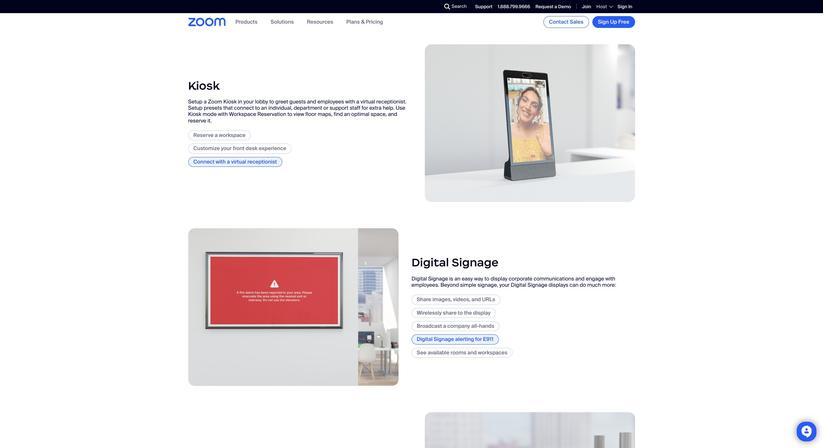 Task type: locate. For each thing, give the bounding box(es) containing it.
signage for digital signage
[[452, 256, 499, 270]]

sign left the 'up'
[[598, 18, 609, 25]]

to inside the digital signage is an easy way to display corporate communications and engage with employees. beyond simple signage, your digital signage displays can do much more:
[[485, 275, 489, 282]]

resources
[[307, 19, 333, 25]]

and left urls
[[472, 296, 481, 303]]

with inside button
[[216, 158, 226, 165]]

a left demo on the right top of page
[[555, 4, 557, 9]]

signage
[[452, 256, 499, 270], [428, 275, 448, 282], [528, 282, 548, 289], [434, 336, 454, 343]]

e911
[[483, 336, 494, 343]]

kiosk up zoom
[[188, 78, 220, 93]]

signage left "is"
[[428, 275, 448, 282]]

and inside button
[[472, 296, 481, 303]]

signage inside button
[[434, 336, 454, 343]]

kiosk left in
[[223, 98, 237, 105]]

signage for digital signage alerting for e911
[[434, 336, 454, 343]]

kiosk
[[188, 78, 220, 93], [223, 98, 237, 105], [188, 111, 201, 118]]

2 horizontal spatial your
[[499, 282, 510, 289]]

rooms
[[451, 349, 466, 356]]

signage left the displays
[[528, 282, 548, 289]]

engage
[[586, 275, 604, 282]]

an
[[261, 105, 267, 111], [344, 111, 350, 118], [455, 275, 461, 282]]

request
[[536, 4, 554, 9]]

display right way
[[491, 275, 508, 282]]

maps,
[[318, 111, 333, 118]]

reserve
[[188, 117, 206, 124]]

display inside the digital signage is an easy way to display corporate communications and engage with employees. beyond simple signage, your digital signage displays can do much more:
[[491, 275, 508, 282]]

a right reserve
[[215, 132, 218, 139]]

1 vertical spatial sign
[[598, 18, 609, 25]]

for
[[362, 105, 368, 111], [475, 336, 482, 343]]

presets
[[204, 105, 222, 111]]

None search field
[[420, 1, 446, 12]]

1 horizontal spatial sign
[[618, 4, 627, 9]]

your
[[244, 98, 254, 105], [221, 145, 232, 152], [499, 282, 510, 289]]

resources button
[[307, 19, 333, 25]]

0 vertical spatial sign
[[618, 4, 627, 9]]

1 vertical spatial virtual
[[231, 158, 246, 165]]

your right signage,
[[499, 282, 510, 289]]

digital kiosk woman's face image
[[425, 44, 635, 202]]

with right connect
[[216, 158, 226, 165]]

virtual right 'staff'
[[361, 98, 375, 105]]

for right 'staff'
[[362, 105, 368, 111]]

alarm message image
[[188, 228, 399, 386]]

in
[[629, 4, 633, 9]]

displays
[[549, 282, 569, 289]]

sign up free
[[598, 18, 630, 25]]

0 vertical spatial display
[[491, 275, 508, 282]]

0 vertical spatial virtual
[[361, 98, 375, 105]]

signage up available
[[434, 336, 454, 343]]

reserve a workspace
[[193, 132, 246, 139]]

0 horizontal spatial for
[[362, 105, 368, 111]]

urls
[[482, 296, 495, 303]]

setup left presets
[[188, 98, 203, 105]]

digital signage is an easy way to display corporate communications and engage with employees. beyond simple signage, your digital signage displays can do much more:
[[412, 275, 616, 289]]

virtual
[[361, 98, 375, 105], [231, 158, 246, 165]]

share images, videos, and urls button
[[412, 295, 501, 305]]

digital signage alerting for e911 button
[[412, 335, 499, 345]]

solutions
[[271, 19, 294, 25]]

customize your front desk experience button
[[188, 144, 292, 154]]

scheduling display element
[[188, 412, 635, 448]]

digital up employees.
[[412, 256, 449, 270]]

connect
[[193, 158, 214, 165]]

your right in
[[244, 98, 254, 105]]

digital inside digital signage alerting for e911 button
[[417, 336, 433, 343]]

an right the find
[[344, 111, 350, 118]]

hands
[[479, 323, 494, 330]]

search image
[[444, 4, 450, 10], [444, 4, 450, 10]]

individual,
[[268, 105, 293, 111]]

connect with a virtual receptionist
[[193, 158, 277, 165]]

digital up share
[[412, 275, 427, 282]]

zoom
[[208, 98, 222, 105]]

to left the
[[458, 309, 463, 316]]

sign left the in
[[618, 4, 627, 9]]

and left engage
[[576, 275, 585, 282]]

broadcast a company all-hands
[[417, 323, 494, 330]]

solutions button
[[271, 19, 294, 25]]

help.
[[383, 105, 395, 111]]

1 setup from the top
[[188, 98, 203, 105]]

sign
[[618, 4, 627, 9], [598, 18, 609, 25]]

signage up way
[[452, 256, 499, 270]]

0 horizontal spatial virtual
[[231, 158, 246, 165]]

optimal
[[351, 111, 370, 118]]

1 vertical spatial your
[[221, 145, 232, 152]]

a left zoom
[[204, 98, 207, 105]]

0 vertical spatial kiosk
[[188, 78, 220, 93]]

contact
[[549, 18, 569, 25]]

sign inside sign up free "link"
[[598, 18, 609, 25]]

employees.
[[412, 282, 439, 289]]

use
[[396, 105, 405, 111]]

setup
[[188, 98, 203, 105], [188, 105, 203, 111]]

0 vertical spatial for
[[362, 105, 368, 111]]

1 horizontal spatial virtual
[[361, 98, 375, 105]]

and right "rooms" at right
[[468, 349, 477, 356]]

virtual down customize your front desk experience button
[[231, 158, 246, 165]]

products
[[235, 19, 258, 25]]

sign in
[[618, 4, 633, 9]]

display
[[491, 275, 508, 282], [473, 309, 491, 316]]

request a demo link
[[536, 4, 571, 9]]

display right the
[[473, 309, 491, 316]]

an right "is"
[[455, 275, 461, 282]]

a left company
[[443, 323, 446, 330]]

for left 'e911'
[[475, 336, 482, 343]]

with right engage
[[606, 275, 615, 282]]

for inside setup a zoom kiosk in your lobby to greet guests and employees with a virtual receptionist. setup presets that connect to an individual, department or support staff for extra help. use kiosk mode with workspace reservation to view floor maps, find an optimal space, and reserve it.
[[362, 105, 368, 111]]

and inside the digital signage is an easy way to display corporate communications and engage with employees. beyond simple signage, your digital signage displays can do much more:
[[576, 275, 585, 282]]

see available rooms and workspaces button
[[412, 348, 513, 358]]

it.
[[208, 117, 212, 124]]

to right way
[[485, 275, 489, 282]]

your inside the digital signage is an easy way to display corporate communications and engage with employees. beyond simple signage, your digital signage displays can do much more:
[[499, 282, 510, 289]]

that
[[223, 105, 233, 111]]

plans & pricing link
[[346, 19, 383, 25]]

setup up 'reserve'
[[188, 105, 203, 111]]

signage for digital signage is an easy way to display corporate communications and engage with employees. beyond simple signage, your digital signage displays can do much more:
[[428, 275, 448, 282]]

1.888.799.9666
[[498, 4, 530, 9]]

sign up free link
[[592, 16, 635, 28]]

1 vertical spatial for
[[475, 336, 482, 343]]

the
[[464, 309, 472, 316]]

floor
[[305, 111, 316, 118]]

1.888.799.9666 link
[[498, 4, 530, 9]]

to
[[269, 98, 274, 105], [255, 105, 260, 111], [288, 111, 292, 118], [485, 275, 489, 282], [458, 309, 463, 316]]

a for reserve a workspace
[[215, 132, 218, 139]]

to right connect
[[255, 105, 260, 111]]

0 vertical spatial your
[[244, 98, 254, 105]]

simple
[[460, 282, 476, 289]]

1 vertical spatial display
[[473, 309, 491, 316]]

1 horizontal spatial an
[[344, 111, 350, 118]]

department
[[294, 105, 322, 111]]

kiosk element
[[188, 44, 635, 202]]

and
[[307, 98, 316, 105], [388, 111, 397, 118], [576, 275, 585, 282], [472, 296, 481, 303], [468, 349, 477, 356]]

0 horizontal spatial an
[[261, 105, 267, 111]]

plans & pricing
[[346, 19, 383, 25]]

0 horizontal spatial sign
[[598, 18, 609, 25]]

broadcast
[[417, 323, 442, 330]]

1 horizontal spatial for
[[475, 336, 482, 343]]

and up floor
[[307, 98, 316, 105]]

2 vertical spatial your
[[499, 282, 510, 289]]

to left "greet"
[[269, 98, 274, 105]]

digital
[[412, 256, 449, 270], [412, 275, 427, 282], [511, 282, 526, 289], [417, 336, 433, 343]]

your left front
[[221, 145, 232, 152]]

1 vertical spatial kiosk
[[223, 98, 237, 105]]

digital right signage,
[[511, 282, 526, 289]]

kiosk left the mode
[[188, 111, 201, 118]]

images,
[[433, 296, 452, 303]]

share
[[443, 309, 457, 316]]

2 horizontal spatial an
[[455, 275, 461, 282]]

0 horizontal spatial your
[[221, 145, 232, 152]]

easy
[[462, 275, 473, 282]]

support
[[330, 105, 349, 111]]

digital for digital signage alerting for e911
[[417, 336, 433, 343]]

virtual inside connect with a virtual receptionist button
[[231, 158, 246, 165]]

beyond
[[441, 282, 459, 289]]

an left individual,
[[261, 105, 267, 111]]

1 horizontal spatial your
[[244, 98, 254, 105]]

to left view on the top left of page
[[288, 111, 292, 118]]

digital for digital signage
[[412, 256, 449, 270]]

desk
[[246, 145, 258, 152]]

to inside button
[[458, 309, 463, 316]]

digital up see
[[417, 336, 433, 343]]

host
[[597, 4, 607, 10]]



Task type: vqa. For each thing, say whether or not it's contained in the screenshot.
the memorable
no



Task type: describe. For each thing, give the bounding box(es) containing it.
host button
[[597, 4, 613, 10]]

request a demo
[[536, 4, 571, 9]]

digital signage element
[[188, 228, 635, 386]]

a down customize your front desk experience button
[[227, 158, 230, 165]]

for inside digital signage alerting for e911 button
[[475, 336, 482, 343]]

search
[[452, 3, 467, 9]]

with up "optimal"
[[345, 98, 355, 105]]

connect
[[234, 105, 254, 111]]

2 vertical spatial kiosk
[[188, 111, 201, 118]]

communications
[[534, 275, 574, 282]]

and inside "button"
[[468, 349, 477, 356]]

or
[[323, 105, 328, 111]]

free
[[618, 18, 630, 25]]

customize your front desk experience
[[193, 145, 286, 152]]

your inside button
[[221, 145, 232, 152]]

and down 'receptionist.'
[[388, 111, 397, 118]]

mode
[[203, 111, 217, 118]]

join
[[582, 4, 591, 9]]

front
[[233, 145, 245, 152]]

workspace
[[229, 111, 256, 118]]

products button
[[235, 19, 258, 25]]

virtual inside setup a zoom kiosk in your lobby to greet guests and employees with a virtual receptionist. setup presets that connect to an individual, department or support staff for extra help. use kiosk mode with workspace reservation to view floor maps, find an optimal space, and reserve it.
[[361, 98, 375, 105]]

&
[[361, 19, 365, 25]]

demo
[[558, 4, 571, 9]]

share
[[417, 296, 431, 303]]

see
[[417, 349, 427, 356]]

experience
[[259, 145, 286, 152]]

pricing
[[366, 19, 383, 25]]

reserve
[[193, 132, 214, 139]]

extra
[[369, 105, 382, 111]]

up
[[610, 18, 617, 25]]

see available rooms and workspaces
[[417, 349, 508, 356]]

available
[[428, 349, 450, 356]]

corporate
[[509, 275, 533, 282]]

2 setup from the top
[[188, 105, 203, 111]]

digital for digital signage is an easy way to display corporate communications and engage with employees. beyond simple signage, your digital signage displays can do much more:
[[412, 275, 427, 282]]

wirelessly
[[417, 309, 442, 316]]

workspace
[[219, 132, 246, 139]]

your inside setup a zoom kiosk in your lobby to greet guests and employees with a virtual receptionist. setup presets that connect to an individual, department or support staff for extra help. use kiosk mode with workspace reservation to view floor maps, find an optimal space, and reserve it.
[[244, 98, 254, 105]]

wirelessly share to the display button
[[412, 308, 496, 318]]

sign for sign up free
[[598, 18, 609, 25]]

receptionist
[[247, 158, 277, 165]]

much
[[587, 282, 601, 289]]

is
[[449, 275, 453, 282]]

signage,
[[478, 282, 498, 289]]

reserve a workspace button
[[188, 130, 251, 140]]

contact sales link
[[544, 16, 589, 28]]

receptionist.
[[376, 98, 407, 105]]

reservation
[[258, 111, 286, 118]]

lobby
[[255, 98, 268, 105]]

staff
[[350, 105, 360, 111]]

digital signage
[[412, 256, 499, 270]]

sign for sign in
[[618, 4, 627, 9]]

zoom logo image
[[188, 18, 226, 26]]

a up "optimal"
[[356, 98, 359, 105]]

sign in link
[[618, 4, 633, 9]]

an inside the digital signage is an easy way to display corporate communications and engage with employees. beyond simple signage, your digital signage displays can do much more:
[[455, 275, 461, 282]]

do
[[580, 282, 586, 289]]

contact sales
[[549, 18, 584, 25]]

guests
[[289, 98, 306, 105]]

display inside button
[[473, 309, 491, 316]]

join link
[[582, 4, 591, 9]]

space,
[[371, 111, 387, 118]]

employees
[[318, 98, 344, 105]]

customize
[[193, 145, 220, 152]]

view
[[294, 111, 304, 118]]

with right the mode
[[218, 111, 228, 118]]

a for broadcast a company all-hands
[[443, 323, 446, 330]]

plans
[[346, 19, 360, 25]]

videos,
[[453, 296, 471, 303]]

alerting
[[455, 336, 474, 343]]

way
[[474, 275, 483, 282]]

support link
[[475, 4, 493, 9]]

connect with a virtual receptionist button
[[188, 157, 282, 167]]

a for setup a zoom kiosk in your lobby to greet guests and employees with a virtual receptionist. setup presets that connect to an individual, department or support staff for extra help. use kiosk mode with workspace reservation to view floor maps, find an optimal space, and reserve it.
[[204, 98, 207, 105]]

setup a zoom kiosk in your lobby to greet guests and employees with a virtual receptionist. setup presets that connect to an individual, department or support staff for extra help. use kiosk mode with workspace reservation to view floor maps, find an optimal space, and reserve it.
[[188, 98, 407, 124]]

sales
[[570, 18, 584, 25]]

greet
[[275, 98, 288, 105]]

find
[[334, 111, 343, 118]]

wirelessly share to the display
[[417, 309, 491, 316]]

can
[[570, 282, 579, 289]]

with inside the digital signage is an easy way to display corporate communications and engage with employees. beyond simple signage, your digital signage displays can do much more:
[[606, 275, 615, 282]]

workspaces
[[478, 349, 508, 356]]

a for request a demo
[[555, 4, 557, 9]]

support
[[475, 4, 493, 9]]

more:
[[602, 282, 616, 289]]



